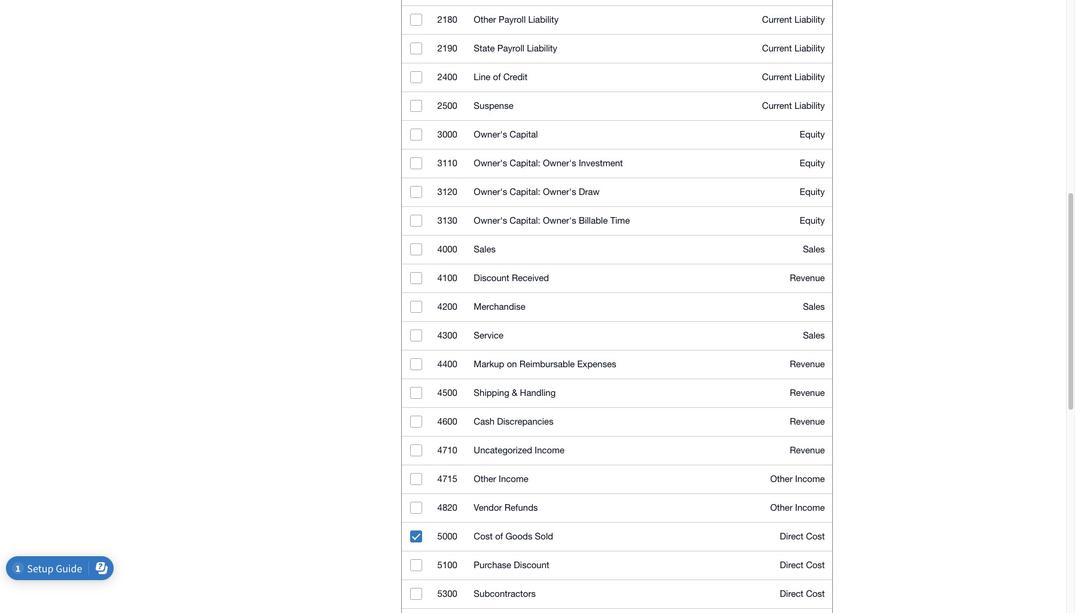 Task type: describe. For each thing, give the bounding box(es) containing it.
direct for of
[[780, 531, 804, 541]]

4400
[[438, 359, 457, 369]]

3 direct from the top
[[780, 589, 804, 599]]

vendor
[[474, 502, 502, 513]]

4715
[[438, 474, 457, 484]]

revenue for markup on reimbursable expenses
[[790, 359, 825, 369]]

3110
[[438, 158, 457, 168]]

shipping & handling
[[474, 388, 556, 398]]

owner's right the 3120
[[474, 187, 507, 197]]

2190
[[438, 43, 457, 53]]

cost for purchase discount
[[806, 560, 825, 570]]

markup
[[474, 359, 504, 369]]

owner's left 'draw'
[[543, 187, 576, 197]]

equity for draw
[[800, 187, 825, 197]]

5000
[[438, 531, 457, 541]]

current liability for other payroll liability
[[762, 14, 825, 25]]

capital: for owner's capital: owner's draw
[[510, 187, 540, 197]]

4000
[[438, 244, 457, 254]]

3000
[[438, 129, 457, 139]]

state
[[474, 43, 495, 53]]

liability for other payroll liability
[[795, 14, 825, 25]]

shipping
[[474, 388, 509, 398]]

owner's capital
[[474, 129, 538, 139]]

1 equity from the top
[[800, 129, 825, 139]]

other income for income
[[770, 474, 825, 484]]

4500
[[438, 388, 457, 398]]

suspense
[[474, 100, 514, 111]]

payroll for other
[[499, 14, 526, 25]]

uncategorized
[[474, 445, 532, 455]]

other payroll liability
[[474, 14, 559, 25]]

uncategorized income
[[474, 445, 565, 455]]

sold
[[535, 531, 553, 541]]

refunds
[[505, 502, 538, 513]]

state payroll liability
[[474, 43, 557, 53]]

markup on reimbursable expenses
[[474, 359, 616, 369]]

capital
[[510, 129, 538, 139]]

4200
[[438, 301, 457, 312]]

owner's capital: owner's billable time
[[474, 215, 630, 225]]

sales for service
[[803, 330, 825, 340]]

owner's right 3130 at the top left
[[474, 215, 507, 225]]

owner's up owner's capital: owner's draw
[[543, 158, 576, 168]]

received
[[512, 273, 549, 283]]

owner's down suspense
[[474, 129, 507, 139]]

3 direct cost from the top
[[780, 589, 825, 599]]

5100
[[438, 560, 457, 570]]

direct for discount
[[780, 560, 804, 570]]

sales for sales
[[803, 244, 825, 254]]

5300
[[438, 589, 457, 599]]

service
[[474, 330, 504, 340]]

cash discrepancies
[[474, 416, 554, 426]]

handling
[[520, 388, 556, 398]]

cost for cost of goods sold
[[806, 531, 825, 541]]

4300
[[438, 330, 457, 340]]

investment
[[579, 158, 623, 168]]

direct cost for of
[[780, 531, 825, 541]]

4600
[[438, 416, 457, 426]]



Task type: locate. For each thing, give the bounding box(es) containing it.
4 equity from the top
[[800, 215, 825, 225]]

owner's down owner's capital
[[474, 158, 507, 168]]

owner's capital: owner's draw
[[474, 187, 600, 197]]

payroll right state
[[497, 43, 525, 53]]

sales
[[474, 244, 496, 254], [803, 244, 825, 254], [803, 301, 825, 312], [803, 330, 825, 340]]

0 vertical spatial direct cost
[[780, 531, 825, 541]]

other income
[[474, 474, 529, 484], [770, 474, 825, 484], [770, 502, 825, 513]]

of for line
[[493, 72, 501, 82]]

of for cost
[[495, 531, 503, 541]]

2 capital: from the top
[[510, 187, 540, 197]]

4710
[[438, 445, 457, 455]]

cash
[[474, 416, 495, 426]]

liability for suspense
[[795, 100, 825, 111]]

current for other payroll liability
[[762, 14, 792, 25]]

credit
[[503, 72, 528, 82]]

1 vertical spatial of
[[495, 531, 503, 541]]

2180
[[438, 14, 457, 25]]

cost for subcontractors
[[806, 589, 825, 599]]

discount
[[474, 273, 509, 283], [514, 560, 549, 570]]

of right line
[[493, 72, 501, 82]]

revenue for shipping & handling
[[790, 388, 825, 398]]

purchase discount
[[474, 560, 549, 570]]

subcontractors
[[474, 589, 536, 599]]

1 direct from the top
[[780, 531, 804, 541]]

1 vertical spatial discount
[[514, 560, 549, 570]]

payroll for state
[[497, 43, 525, 53]]

3120
[[438, 187, 457, 197]]

on
[[507, 359, 517, 369]]

3130
[[438, 215, 457, 225]]

revenue for uncategorized income
[[790, 445, 825, 455]]

capital: for owner's capital: owner's billable time
[[510, 215, 540, 225]]

owner's capital: owner's investment
[[474, 158, 623, 168]]

current for suspense
[[762, 100, 792, 111]]

4 revenue from the top
[[790, 416, 825, 426]]

2 equity from the top
[[800, 158, 825, 168]]

cost of goods sold
[[474, 531, 553, 541]]

owner's left billable
[[543, 215, 576, 225]]

draw
[[579, 187, 600, 197]]

direct cost for discount
[[780, 560, 825, 570]]

5 revenue from the top
[[790, 445, 825, 455]]

of left the goods
[[495, 531, 503, 541]]

2 direct cost from the top
[[780, 560, 825, 570]]

current for line of credit
[[762, 72, 792, 82]]

revenue for discount received
[[790, 273, 825, 283]]

discrepancies
[[497, 416, 554, 426]]

3 revenue from the top
[[790, 388, 825, 398]]

current
[[762, 14, 792, 25], [762, 43, 792, 53], [762, 72, 792, 82], [762, 100, 792, 111]]

income
[[535, 445, 565, 455], [499, 474, 529, 484], [795, 474, 825, 484], [795, 502, 825, 513]]

of
[[493, 72, 501, 82], [495, 531, 503, 541]]

1 vertical spatial capital:
[[510, 187, 540, 197]]

current liability for state payroll liability
[[762, 43, 825, 53]]

4820
[[438, 502, 457, 513]]

capital:
[[510, 158, 540, 168], [510, 187, 540, 197], [510, 215, 540, 225]]

liability for state payroll liability
[[795, 43, 825, 53]]

capital: down owner's capital: owner's investment
[[510, 187, 540, 197]]

merchandise
[[474, 301, 526, 312]]

revenue
[[790, 273, 825, 283], [790, 359, 825, 369], [790, 388, 825, 398], [790, 416, 825, 426], [790, 445, 825, 455]]

1 vertical spatial direct cost
[[780, 560, 825, 570]]

2 vertical spatial capital:
[[510, 215, 540, 225]]

1 vertical spatial direct
[[780, 560, 804, 570]]

other income for refunds
[[770, 502, 825, 513]]

1 horizontal spatial discount
[[514, 560, 549, 570]]

direct cost
[[780, 531, 825, 541], [780, 560, 825, 570], [780, 589, 825, 599]]

liability
[[528, 14, 559, 25], [795, 14, 825, 25], [527, 43, 557, 53], [795, 43, 825, 53], [795, 72, 825, 82], [795, 100, 825, 111]]

4 current liability from the top
[[762, 100, 825, 111]]

discount received
[[474, 273, 549, 283]]

1 capital: from the top
[[510, 158, 540, 168]]

capital: for owner's capital: owner's investment
[[510, 158, 540, 168]]

direct
[[780, 531, 804, 541], [780, 560, 804, 570], [780, 589, 804, 599]]

payroll
[[499, 14, 526, 25], [497, 43, 525, 53]]

current liability for suspense
[[762, 100, 825, 111]]

0 vertical spatial capital:
[[510, 158, 540, 168]]

vendor refunds
[[474, 502, 538, 513]]

current liability
[[762, 14, 825, 25], [762, 43, 825, 53], [762, 72, 825, 82], [762, 100, 825, 111]]

0 vertical spatial payroll
[[499, 14, 526, 25]]

4 current from the top
[[762, 100, 792, 111]]

cost
[[474, 531, 493, 541], [806, 531, 825, 541], [806, 560, 825, 570], [806, 589, 825, 599]]

owner's
[[474, 129, 507, 139], [474, 158, 507, 168], [543, 158, 576, 168], [474, 187, 507, 197], [543, 187, 576, 197], [474, 215, 507, 225], [543, 215, 576, 225]]

1 vertical spatial payroll
[[497, 43, 525, 53]]

current for state payroll liability
[[762, 43, 792, 53]]

0 vertical spatial discount
[[474, 273, 509, 283]]

equity for billable
[[800, 215, 825, 225]]

1 revenue from the top
[[790, 273, 825, 283]]

line of credit
[[474, 72, 528, 82]]

reimbursable
[[520, 359, 575, 369]]

expenses
[[577, 359, 616, 369]]

1 current from the top
[[762, 14, 792, 25]]

payroll up the state payroll liability
[[499, 14, 526, 25]]

2 revenue from the top
[[790, 359, 825, 369]]

0 horizontal spatial discount
[[474, 273, 509, 283]]

2 vertical spatial direct cost
[[780, 589, 825, 599]]

2400
[[438, 72, 457, 82]]

2 current liability from the top
[[762, 43, 825, 53]]

3 equity from the top
[[800, 187, 825, 197]]

0 vertical spatial direct
[[780, 531, 804, 541]]

capital: down capital
[[510, 158, 540, 168]]

goods
[[506, 531, 533, 541]]

purchase
[[474, 560, 511, 570]]

revenue for cash discrepancies
[[790, 416, 825, 426]]

3 capital: from the top
[[510, 215, 540, 225]]

discount up 'merchandise'
[[474, 273, 509, 283]]

time
[[610, 215, 630, 225]]

discount down sold
[[514, 560, 549, 570]]

current liability for line of credit
[[762, 72, 825, 82]]

line
[[474, 72, 491, 82]]

billable
[[579, 215, 608, 225]]

3 current liability from the top
[[762, 72, 825, 82]]

3 current from the top
[[762, 72, 792, 82]]

other
[[474, 14, 496, 25], [474, 474, 496, 484], [770, 474, 793, 484], [770, 502, 793, 513]]

2 direct from the top
[[780, 560, 804, 570]]

0 vertical spatial of
[[493, 72, 501, 82]]

equity for investment
[[800, 158, 825, 168]]

2 vertical spatial direct
[[780, 589, 804, 599]]

capital: down owner's capital: owner's draw
[[510, 215, 540, 225]]

1 current liability from the top
[[762, 14, 825, 25]]

4100
[[438, 273, 457, 283]]

equity
[[800, 129, 825, 139], [800, 158, 825, 168], [800, 187, 825, 197], [800, 215, 825, 225]]

&
[[512, 388, 518, 398]]

2 current from the top
[[762, 43, 792, 53]]

2500
[[438, 100, 457, 111]]

sales for merchandise
[[803, 301, 825, 312]]

liability for line of credit
[[795, 72, 825, 82]]

1 direct cost from the top
[[780, 531, 825, 541]]



Task type: vqa. For each thing, say whether or not it's contained in the screenshot.


